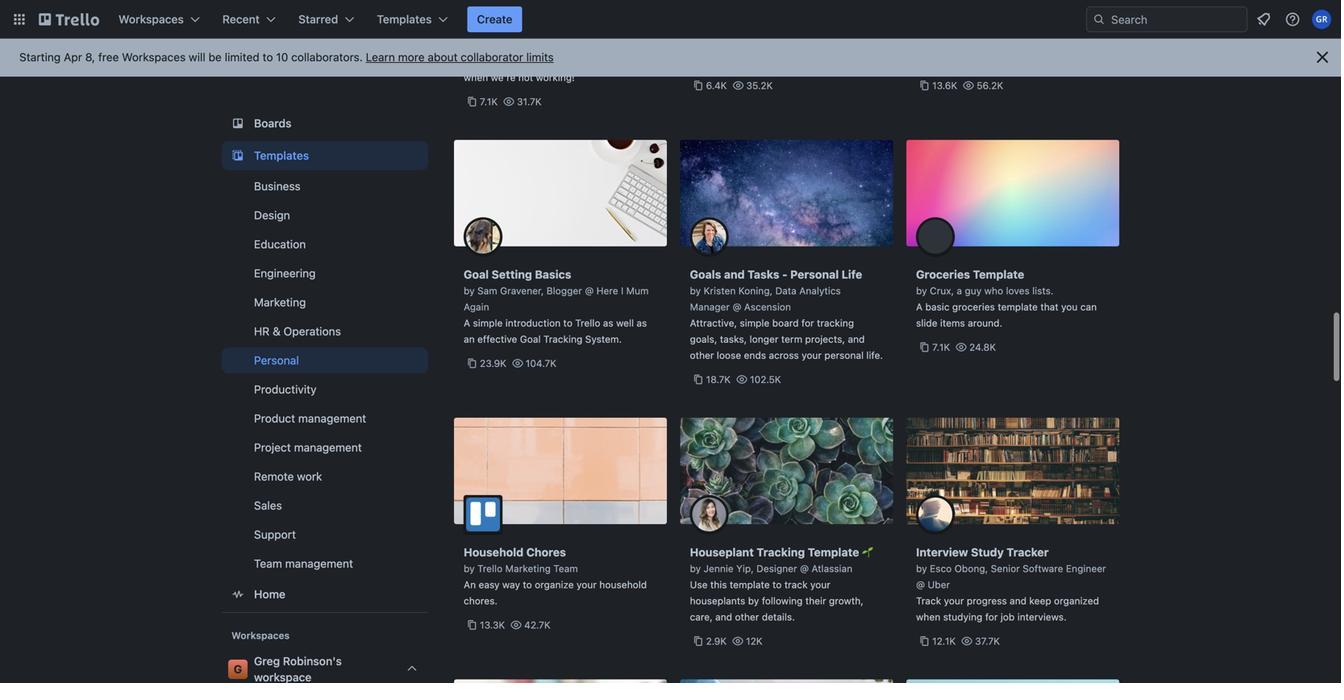 Task type: locate. For each thing, give the bounding box(es) containing it.
system.
[[586, 329, 622, 340]]

boards
[[254, 117, 292, 130]]

collaborators.
[[291, 50, 363, 64]]

1 vertical spatial goal
[[520, 329, 541, 340]]

simple inside goals and tasks - personal life by kristen koning, data analytics manager @ ascension attractive, simple board for tracking goals, tasks, longer term projects, and other loose ends across your personal life.
[[740, 313, 770, 324]]

by left esco
[[917, 558, 928, 570]]

@ inside goal setting basics by sam gravener, blogger @ here i mum again a simple introduction to trello as well as an effective goal tracking system.
[[585, 280, 594, 292]]

other up 12k
[[735, 607, 760, 618]]

template up who
[[974, 263, 1025, 276]]

details.
[[762, 607, 795, 618]]

by left crux,
[[917, 280, 928, 292]]

as
[[603, 313, 614, 324], [637, 313, 647, 324]]

management down "product management" "link"
[[294, 441, 362, 454]]

2 vertical spatial management
[[285, 557, 353, 571]]

sales link
[[222, 493, 428, 519]]

board up term at the right
[[773, 313, 799, 324]]

0 vertical spatial goal
[[464, 263, 489, 276]]

template down yip,
[[730, 575, 770, 586]]

1 horizontal spatial trello
[[576, 313, 601, 324]]

marketing
[[254, 296, 306, 309], [506, 558, 551, 570]]

goal up the sam
[[464, 263, 489, 276]]

way
[[503, 575, 520, 586]]

personal down & at top left
[[254, 354, 299, 367]]

track down this
[[464, 51, 487, 62]]

management down productivity link
[[298, 412, 366, 425]]

care,
[[690, 607, 713, 618]]

tracking
[[544, 329, 583, 340], [757, 541, 805, 554]]

workspaces up the free
[[119, 13, 184, 26]]

personal
[[791, 263, 839, 276], [254, 354, 299, 367]]

2 vertical spatial workspaces
[[232, 630, 290, 642]]

0 horizontal spatial simple
[[473, 313, 503, 324]]

sales
[[254, 499, 282, 512]]

when inside this board helps me and my family keep track of all the fun things we want to do when we're not working!
[[464, 67, 488, 78]]

longer
[[750, 329, 779, 340]]

trello inside goal setting basics by sam gravener, blogger @ here i mum again a simple introduction to trello as well as an effective goal tracking system.
[[576, 313, 601, 324]]

Search field
[[1106, 7, 1248, 31]]

0 vertical spatial 7.1k
[[480, 91, 498, 102]]

1 vertical spatial management
[[294, 441, 362, 454]]

0 vertical spatial marketing
[[254, 296, 306, 309]]

@ right designer
[[800, 558, 809, 570]]

templates up more
[[377, 13, 432, 26]]

1 simple from the left
[[473, 313, 503, 324]]

0 vertical spatial personal
[[791, 263, 839, 276]]

for left job
[[986, 607, 999, 618]]

starting apr 8, free workspaces will be limited to 10 collaborators. learn more about collaborator limits
[[19, 50, 554, 64]]

simple
[[473, 313, 503, 324], [740, 313, 770, 324]]

workspaces up greg
[[232, 630, 290, 642]]

7.1k
[[480, 91, 498, 102], [933, 337, 951, 348]]

keep inside this board helps me and my family keep track of all the fun things we want to do when we're not working!
[[625, 35, 647, 46]]

1 vertical spatial trello
[[478, 558, 503, 570]]

@ left here
[[585, 280, 594, 292]]

0 horizontal spatial personal
[[254, 354, 299, 367]]

0 horizontal spatial goal
[[464, 263, 489, 276]]

by down goals
[[690, 280, 701, 292]]

your up "studying"
[[945, 591, 965, 602]]

greg
[[254, 655, 280, 668]]

marketing up & at top left
[[254, 296, 306, 309]]

tasks
[[748, 263, 780, 276]]

when inside interview study tracker by esco obong, senior software engineer @ uber track your progress and keep organized when studying for job interviews.
[[917, 607, 941, 618]]

board up of
[[486, 35, 513, 46]]

to left do
[[621, 51, 630, 62]]

0 horizontal spatial templates
[[254, 149, 309, 162]]

all
[[502, 51, 512, 62]]

0 vertical spatial other
[[690, 345, 714, 356]]

0 horizontal spatial template
[[730, 575, 770, 586]]

for up term at the right
[[802, 313, 815, 324]]

and inside this board helps me and my family keep track of all the fun things we want to do when we're not working!
[[559, 35, 576, 46]]

organized
[[1055, 591, 1100, 602]]

1 vertical spatial keep
[[1030, 591, 1052, 602]]

keep up interviews. in the bottom right of the page
[[1030, 591, 1052, 602]]

kristen koning, data analytics manager @ ascension image
[[690, 213, 729, 251]]

templates up business
[[254, 149, 309, 162]]

1 vertical spatial template
[[730, 575, 770, 586]]

your inside interview study tracker by esco obong, senior software engineer @ uber track your progress and keep organized when studying for job interviews.
[[945, 591, 965, 602]]

1 horizontal spatial when
[[917, 607, 941, 618]]

marketing up way at the bottom left of the page
[[506, 558, 551, 570]]

as right well
[[637, 313, 647, 324]]

to right way at the bottom left of the page
[[523, 575, 532, 586]]

1 horizontal spatial for
[[986, 607, 999, 618]]

1 horizontal spatial template
[[974, 263, 1025, 276]]

recent button
[[213, 6, 286, 32]]

by inside goal setting basics by sam gravener, blogger @ here i mum again a simple introduction to trello as well as an effective goal tracking system.
[[464, 280, 475, 292]]

starting
[[19, 50, 61, 64]]

simple up "longer"
[[740, 313, 770, 324]]

by up "an"
[[464, 558, 475, 570]]

1 vertical spatial a
[[464, 313, 471, 324]]

tracking
[[817, 313, 855, 324]]

tracking up 104.7k
[[544, 329, 583, 340]]

data
[[776, 280, 797, 292]]

2 as from the left
[[637, 313, 647, 324]]

personal link
[[222, 348, 428, 374]]

limits
[[527, 50, 554, 64]]

2.9k
[[706, 631, 727, 642]]

0 horizontal spatial other
[[690, 345, 714, 356]]

goals and tasks - personal life by kristen koning, data analytics manager @ ascension attractive, simple board for tracking goals, tasks, longer term projects, and other loose ends across your personal life.
[[690, 263, 884, 356]]

track up following
[[785, 575, 808, 586]]

workspaces
[[119, 13, 184, 26], [122, 50, 186, 64], [232, 630, 290, 642]]

0 vertical spatial track
[[464, 51, 487, 62]]

1 horizontal spatial as
[[637, 313, 647, 324]]

and inside houseplant tracking template 🌱 by jennie yip, designer @ atlassian use this template to track your houseplants by following their growth, care, and other details.
[[716, 607, 733, 618]]

templates inside 'dropdown button'
[[377, 13, 432, 26]]

0 horizontal spatial for
[[802, 313, 815, 324]]

business
[[254, 180, 301, 193]]

other down goals,
[[690, 345, 714, 356]]

7.1k down items
[[933, 337, 951, 348]]

0 horizontal spatial tracking
[[544, 329, 583, 340]]

by up use
[[690, 558, 701, 570]]

goal down "introduction"
[[520, 329, 541, 340]]

@ up track
[[917, 575, 926, 586]]

project management
[[254, 441, 362, 454]]

can
[[1081, 297, 1098, 308]]

board inside goals and tasks - personal life by kristen koning, data analytics manager @ ascension attractive, simple board for tracking goals, tasks, longer term projects, and other loose ends across your personal life.
[[773, 313, 799, 324]]

to down blogger
[[564, 313, 573, 324]]

1 vertical spatial marketing
[[506, 558, 551, 570]]

template down loves
[[998, 297, 1038, 308]]

0 horizontal spatial keep
[[625, 35, 647, 46]]

engineering link
[[222, 261, 428, 286]]

0 horizontal spatial board
[[486, 35, 513, 46]]

0 vertical spatial trello
[[576, 313, 601, 324]]

guy
[[965, 280, 982, 292]]

team
[[254, 557, 282, 571], [554, 558, 578, 570]]

a
[[957, 280, 963, 292]]

0 vertical spatial when
[[464, 67, 488, 78]]

keep inside interview study tracker by esco obong, senior software engineer @ uber track your progress and keep organized when studying for job interviews.
[[1030, 591, 1052, 602]]

template inside houseplant tracking template 🌱 by jennie yip, designer @ atlassian use this template to track your houseplants by following their growth, care, and other details.
[[730, 575, 770, 586]]

1 horizontal spatial keep
[[1030, 591, 1052, 602]]

1 vertical spatial when
[[917, 607, 941, 618]]

0 horizontal spatial marketing
[[254, 296, 306, 309]]

workspaces down workspaces dropdown button
[[122, 50, 186, 64]]

0 horizontal spatial template
[[808, 541, 860, 554]]

open information menu image
[[1285, 11, 1302, 27]]

home image
[[228, 585, 248, 604]]

the
[[515, 51, 530, 62]]

houseplants
[[690, 591, 746, 602]]

as left well
[[603, 313, 614, 324]]

template up atlassian
[[808, 541, 860, 554]]

@ inside goals and tasks - personal life by kristen koning, data analytics manager @ ascension attractive, simple board for tracking goals, tasks, longer term projects, and other loose ends across your personal life.
[[733, 297, 742, 308]]

learn more about collaborator limits link
[[366, 50, 554, 64]]

trello inside household chores by trello marketing team an easy way to organize your household chores.
[[478, 558, 503, 570]]

templates
[[377, 13, 432, 26], [254, 149, 309, 162]]

1 horizontal spatial board
[[773, 313, 799, 324]]

0 vertical spatial tracking
[[544, 329, 583, 340]]

team down support
[[254, 557, 282, 571]]

personal inside goals and tasks - personal life by kristen koning, data analytics manager @ ascension attractive, simple board for tracking goals, tasks, longer term projects, and other loose ends across your personal life.
[[791, 263, 839, 276]]

1 horizontal spatial tracking
[[757, 541, 805, 554]]

and up 'kristen' at the right top of page
[[724, 263, 745, 276]]

by
[[464, 280, 475, 292], [690, 280, 701, 292], [917, 280, 928, 292], [464, 558, 475, 570], [690, 558, 701, 570], [917, 558, 928, 570], [749, 591, 760, 602]]

1 vertical spatial workspaces
[[122, 50, 186, 64]]

0 vertical spatial keep
[[625, 35, 647, 46]]

0 vertical spatial workspaces
[[119, 13, 184, 26]]

0 vertical spatial template
[[998, 297, 1038, 308]]

to
[[263, 50, 273, 64], [621, 51, 630, 62], [564, 313, 573, 324], [523, 575, 532, 586], [773, 575, 782, 586]]

uber
[[928, 575, 951, 586]]

when down track
[[917, 607, 941, 618]]

working!
[[536, 67, 575, 78]]

1 horizontal spatial marketing
[[506, 558, 551, 570]]

0 horizontal spatial a
[[464, 313, 471, 324]]

0 horizontal spatial 7.1k
[[480, 91, 498, 102]]

56.2k
[[977, 75, 1004, 86]]

learn
[[366, 50, 395, 64]]

productivity
[[254, 383, 317, 396]]

0 horizontal spatial when
[[464, 67, 488, 78]]

1 vertical spatial template
[[808, 541, 860, 554]]

team management
[[254, 557, 353, 571]]

simple up effective
[[473, 313, 503, 324]]

and up things
[[559, 35, 576, 46]]

1 horizontal spatial goal
[[520, 329, 541, 340]]

remote work
[[254, 470, 322, 483]]

a inside goal setting basics by sam gravener, blogger @ here i mum again a simple introduction to trello as well as an effective goal tracking system.
[[464, 313, 471, 324]]

1 horizontal spatial a
[[917, 297, 923, 308]]

productivity link
[[222, 377, 428, 403]]

helps
[[515, 35, 540, 46]]

items
[[941, 313, 966, 324]]

atlassian
[[812, 558, 853, 570]]

kristen
[[704, 280, 736, 292]]

0 horizontal spatial team
[[254, 557, 282, 571]]

0 vertical spatial for
[[802, 313, 815, 324]]

102.5k
[[750, 369, 782, 380]]

their
[[806, 591, 827, 602]]

tasks,
[[720, 329, 747, 340]]

product management link
[[222, 406, 428, 432]]

for
[[802, 313, 815, 324], [986, 607, 999, 618]]

1 vertical spatial tracking
[[757, 541, 805, 554]]

0 horizontal spatial track
[[464, 51, 487, 62]]

1 vertical spatial for
[[986, 607, 999, 618]]

1 vertical spatial 7.1k
[[933, 337, 951, 348]]

template board image
[[228, 146, 248, 165]]

@ inside interview study tracker by esco obong, senior software engineer @ uber track your progress and keep organized when studying for job interviews.
[[917, 575, 926, 586]]

and down houseplants
[[716, 607, 733, 618]]

management for team management
[[285, 557, 353, 571]]

template inside houseplant tracking template 🌱 by jennie yip, designer @ atlassian use this template to track your houseplants by following their growth, care, and other details.
[[808, 541, 860, 554]]

keep up do
[[625, 35, 647, 46]]

your up their
[[811, 575, 831, 586]]

life
[[842, 263, 863, 276]]

groceries template by crux, a guy who loves lists. a basic groceries template that you can slide items around.
[[917, 263, 1098, 324]]

template inside groceries template by crux, a guy who loves lists. a basic groceries template that you can slide items around.
[[998, 297, 1038, 308]]

hr & operations link
[[222, 319, 428, 345]]

management down support link
[[285, 557, 353, 571]]

1 vertical spatial board
[[773, 313, 799, 324]]

1 vertical spatial track
[[785, 575, 808, 586]]

0 vertical spatial a
[[917, 297, 923, 308]]

track
[[917, 591, 942, 602]]

management inside "link"
[[298, 412, 366, 425]]

a up slide
[[917, 297, 923, 308]]

and
[[559, 35, 576, 46], [724, 263, 745, 276], [848, 329, 865, 340], [1010, 591, 1027, 602], [716, 607, 733, 618]]

0 horizontal spatial as
[[603, 313, 614, 324]]

goal
[[464, 263, 489, 276], [520, 329, 541, 340]]

board image
[[228, 114, 248, 133]]

1 horizontal spatial 7.1k
[[933, 337, 951, 348]]

1 horizontal spatial track
[[785, 575, 808, 586]]

project management link
[[222, 435, 428, 461]]

1 horizontal spatial template
[[998, 297, 1038, 308]]

1 vertical spatial templates
[[254, 149, 309, 162]]

a up an
[[464, 313, 471, 324]]

1 horizontal spatial templates
[[377, 13, 432, 26]]

keep
[[625, 35, 647, 46], [1030, 591, 1052, 602]]

1 horizontal spatial personal
[[791, 263, 839, 276]]

to down designer
[[773, 575, 782, 586]]

0 horizontal spatial trello
[[478, 558, 503, 570]]

104.7k
[[526, 353, 557, 364]]

1 horizontal spatial team
[[554, 558, 578, 570]]

marketing inside household chores by trello marketing team an easy way to organize your household chores.
[[506, 558, 551, 570]]

be
[[209, 50, 222, 64]]

0 vertical spatial board
[[486, 35, 513, 46]]

track inside this board helps me and my family keep track of all the fun things we want to do when we're not working!
[[464, 51, 487, 62]]

trello
[[576, 313, 601, 324], [478, 558, 503, 570]]

trello up system.
[[576, 313, 601, 324]]

basic
[[926, 297, 950, 308]]

attractive,
[[690, 313, 738, 324]]

personal up analytics
[[791, 263, 839, 276]]

2 simple from the left
[[740, 313, 770, 324]]

1 vertical spatial other
[[735, 607, 760, 618]]

1 horizontal spatial other
[[735, 607, 760, 618]]

0 vertical spatial template
[[974, 263, 1025, 276]]

tracking up designer
[[757, 541, 805, 554]]

1 horizontal spatial simple
[[740, 313, 770, 324]]

when down collaborator in the top left of the page
[[464, 67, 488, 78]]

31.7k
[[517, 91, 542, 102]]

to inside household chores by trello marketing team an easy way to organize your household chores.
[[523, 575, 532, 586]]

term
[[782, 329, 803, 340]]

tracker
[[1007, 541, 1049, 554]]

more
[[398, 50, 425, 64]]

@ down 'kristen' at the right top of page
[[733, 297, 742, 308]]

track
[[464, 51, 487, 62], [785, 575, 808, 586]]

team up the organize
[[554, 558, 578, 570]]

track inside houseplant tracking template 🌱 by jennie yip, designer @ atlassian use this template to track your houseplants by following their growth, care, and other details.
[[785, 575, 808, 586]]

your right the organize
[[577, 575, 597, 586]]

and up job
[[1010, 591, 1027, 602]]

0 vertical spatial management
[[298, 412, 366, 425]]

interview
[[917, 541, 969, 554]]

operations
[[284, 325, 341, 338]]

0 vertical spatial templates
[[377, 13, 432, 26]]

template for template
[[998, 297, 1038, 308]]

7.1k down we're on the left of page
[[480, 91, 498, 102]]

your down 'projects,' on the right of the page
[[802, 345, 822, 356]]

trello up easy
[[478, 558, 503, 570]]

7.1k for 24.8k
[[933, 337, 951, 348]]

1 vertical spatial personal
[[254, 354, 299, 367]]

by up again
[[464, 280, 475, 292]]



Task type: vqa. For each thing, say whether or not it's contained in the screenshot.


Task type: describe. For each thing, give the bounding box(es) containing it.
gravener,
[[500, 280, 544, 292]]

slide
[[917, 313, 938, 324]]

simple inside goal setting basics by sam gravener, blogger @ here i mum again a simple introduction to trello as well as an effective goal tracking system.
[[473, 313, 503, 324]]

manager
[[690, 297, 730, 308]]

ends
[[744, 345, 767, 356]]

will
[[189, 50, 206, 64]]

12.1k
[[933, 631, 956, 642]]

sam gravener, blogger @ here i mum again image
[[464, 213, 503, 251]]

koning,
[[739, 280, 773, 292]]

by inside interview study tracker by esco obong, senior software engineer @ uber track your progress and keep organized when studying for job interviews.
[[917, 558, 928, 570]]

to inside goal setting basics by sam gravener, blogger @ here i mum again a simple introduction to trello as well as an effective goal tracking system.
[[564, 313, 573, 324]]

13.3k
[[480, 615, 505, 626]]

product
[[254, 412, 295, 425]]

and inside interview study tracker by esco obong, senior software engineer @ uber track your progress and keep organized when studying for job interviews.
[[1010, 591, 1027, 602]]

and up personal
[[848, 329, 865, 340]]

crux, a guy who loves lists. image
[[917, 213, 955, 251]]

greg robinson's workspace
[[254, 655, 342, 683]]

setting
[[492, 263, 532, 276]]

here
[[597, 280, 619, 292]]

things
[[550, 51, 578, 62]]

7.1k for 31.7k
[[480, 91, 498, 102]]

&
[[273, 325, 281, 338]]

tracking inside goal setting basics by sam gravener, blogger @ here i mum again a simple introduction to trello as well as an effective goal tracking system.
[[544, 329, 583, 340]]

workspaces button
[[109, 6, 210, 32]]

your inside household chores by trello marketing team an easy way to organize your household chores.
[[577, 575, 597, 586]]

about
[[428, 50, 458, 64]]

team management link
[[222, 551, 428, 577]]

designer
[[757, 558, 798, 570]]

team inside household chores by trello marketing team an easy way to organize your household chores.
[[554, 558, 578, 570]]

42.7k
[[525, 615, 551, 626]]

of
[[490, 51, 499, 62]]

an
[[464, 329, 475, 340]]

template for tracking
[[730, 575, 770, 586]]

remote
[[254, 470, 294, 483]]

13.6k
[[933, 75, 958, 86]]

engineering
[[254, 267, 316, 280]]

management for product management
[[298, 412, 366, 425]]

35.2k
[[747, 75, 773, 86]]

to left 10
[[263, 50, 273, 64]]

a inside groceries template by crux, a guy who loves lists. a basic groceries template that you can slide items around.
[[917, 297, 923, 308]]

use
[[690, 575, 708, 586]]

0 notifications image
[[1255, 10, 1274, 29]]

management for project management
[[294, 441, 362, 454]]

create button
[[468, 6, 522, 32]]

other inside goals and tasks - personal life by kristen koning, data analytics manager @ ascension attractive, simple board for tracking goals, tasks, longer term projects, and other loose ends across your personal life.
[[690, 345, 714, 356]]

education
[[254, 238, 306, 251]]

support link
[[222, 522, 428, 548]]

by inside household chores by trello marketing team an easy way to organize your household chores.
[[464, 558, 475, 570]]

primary element
[[0, 0, 1342, 39]]

hr & operations
[[254, 325, 341, 338]]

this board helps me and my family keep track of all the fun things we want to do when we're not working!
[[464, 35, 647, 78]]

to inside houseplant tracking template 🌱 by jennie yip, designer @ atlassian use this template to track your houseplants by following their growth, care, and other details.
[[773, 575, 782, 586]]

for inside goals and tasks - personal life by kristen koning, data analytics manager @ ascension attractive, simple board for tracking goals, tasks, longer term projects, and other loose ends across your personal life.
[[802, 313, 815, 324]]

me
[[543, 35, 557, 46]]

remote work link
[[222, 464, 428, 490]]

introduction
[[506, 313, 561, 324]]

24.8k
[[970, 337, 997, 348]]

esco obong, senior software engineer @ uber image
[[917, 491, 955, 529]]

goals
[[690, 263, 722, 276]]

organize
[[535, 575, 574, 586]]

support
[[254, 528, 296, 541]]

hr
[[254, 325, 270, 338]]

jennie yip, designer @ atlassian image
[[690, 491, 729, 529]]

following
[[762, 591, 803, 602]]

back to home image
[[39, 6, 99, 32]]

for inside interview study tracker by esco obong, senior software engineer @ uber track your progress and keep organized when studying for job interviews.
[[986, 607, 999, 618]]

mum
[[627, 280, 649, 292]]

personal
[[825, 345, 864, 356]]

other inside houseplant tracking template 🌱 by jennie yip, designer @ atlassian use this template to track your houseplants by following their growth, care, and other details.
[[735, 607, 760, 618]]

workspace
[[254, 671, 312, 683]]

ascension
[[745, 297, 792, 308]]

your inside goals and tasks - personal life by kristen koning, data analytics manager @ ascension attractive, simple board for tracking goals, tasks, longer term projects, and other loose ends across your personal life.
[[802, 345, 822, 356]]

recent
[[223, 13, 260, 26]]

blogger
[[547, 280, 582, 292]]

🌱
[[863, 541, 874, 554]]

tracking inside houseplant tracking template 🌱 by jennie yip, designer @ atlassian use this template to track your houseplants by following their growth, care, and other details.
[[757, 541, 805, 554]]

interviews.
[[1018, 607, 1067, 618]]

loves
[[1007, 280, 1030, 292]]

your inside houseplant tracking template 🌱 by jennie yip, designer @ atlassian use this template to track your houseplants by following their growth, care, and other details.
[[811, 575, 831, 586]]

by inside goals and tasks - personal life by kristen koning, data analytics manager @ ascension attractive, simple board for tracking goals, tasks, longer term projects, and other loose ends across your personal life.
[[690, 280, 701, 292]]

goal setting basics by sam gravener, blogger @ here i mum again a simple introduction to trello as well as an effective goal tracking system.
[[464, 263, 649, 340]]

chores
[[527, 541, 566, 554]]

search image
[[1093, 13, 1106, 26]]

templates link
[[222, 141, 428, 170]]

esco
[[930, 558, 952, 570]]

groceries
[[917, 263, 971, 276]]

obong,
[[955, 558, 989, 570]]

by inside groceries template by crux, a guy who loves lists. a basic groceries template that you can slide items around.
[[917, 280, 928, 292]]

to inside this board helps me and my family keep track of all the fun things we want to do when we're not working!
[[621, 51, 630, 62]]

jennie
[[704, 558, 734, 570]]

robinson's
[[283, 655, 342, 668]]

workspaces inside dropdown button
[[119, 13, 184, 26]]

yip,
[[737, 558, 754, 570]]

who
[[985, 280, 1004, 292]]

trello marketing team image
[[464, 491, 503, 529]]

studying
[[944, 607, 983, 618]]

we're
[[491, 67, 516, 78]]

groceries
[[953, 297, 996, 308]]

household
[[600, 575, 647, 586]]

an
[[464, 575, 476, 586]]

that
[[1041, 297, 1059, 308]]

analytics
[[800, 280, 841, 292]]

starred button
[[289, 6, 364, 32]]

marketing inside marketing link
[[254, 296, 306, 309]]

-
[[783, 263, 788, 276]]

limited
[[225, 50, 260, 64]]

crux,
[[930, 280, 955, 292]]

my
[[579, 35, 592, 46]]

life.
[[867, 345, 884, 356]]

board inside this board helps me and my family keep track of all the fun things we want to do when we're not working!
[[486, 35, 513, 46]]

greg robinson (gregrobinson96) image
[[1313, 10, 1332, 29]]

@ inside houseplant tracking template 🌱 by jennie yip, designer @ atlassian use this template to track your houseplants by following their growth, care, and other details.
[[800, 558, 809, 570]]

starred
[[299, 13, 338, 26]]

by left following
[[749, 591, 760, 602]]

37.7k
[[976, 631, 1001, 642]]

template inside groceries template by crux, a guy who loves lists. a basic groceries template that you can slide items around.
[[974, 263, 1025, 276]]

sam
[[478, 280, 498, 292]]

household chores by trello marketing team an easy way to organize your household chores.
[[464, 541, 647, 602]]

1 as from the left
[[603, 313, 614, 324]]

loose
[[717, 345, 742, 356]]



